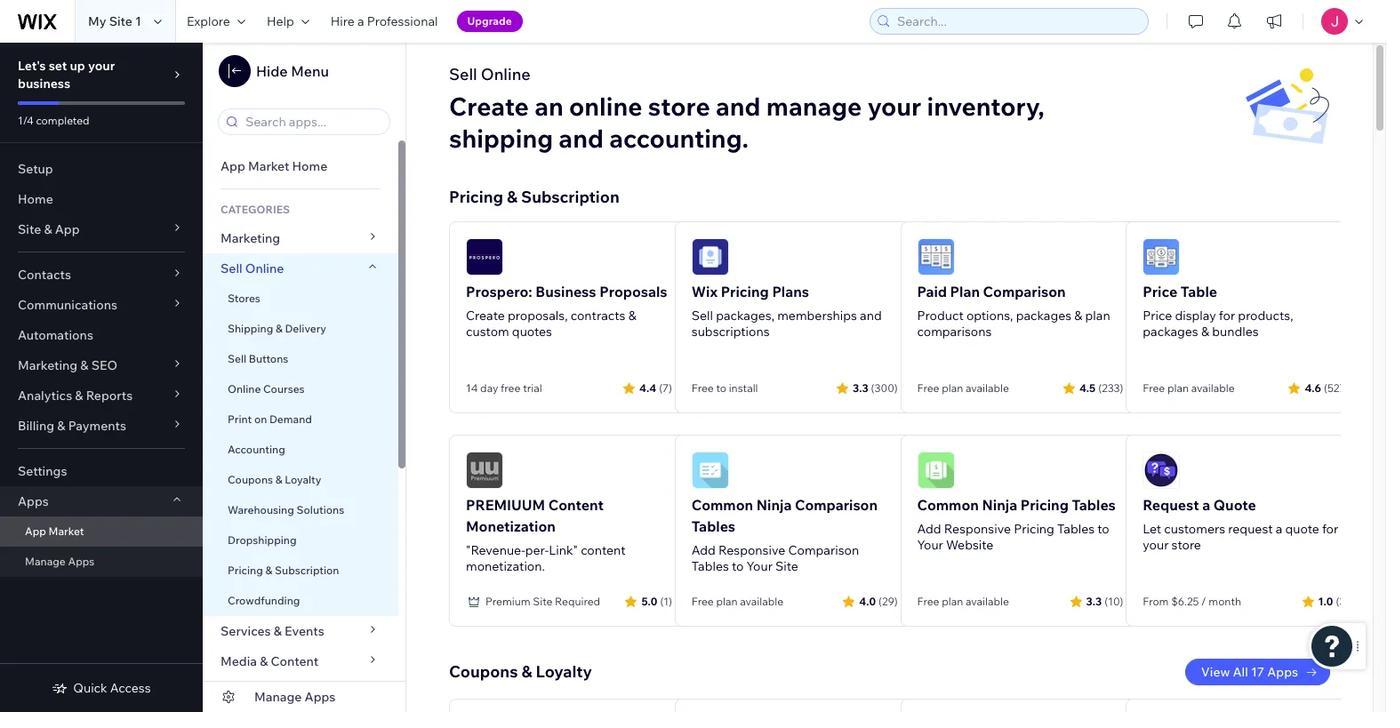 Task type: describe. For each thing, give the bounding box(es) containing it.
hire a professional
[[331, 13, 438, 29]]

app for app market home
[[221, 158, 245, 174]]

common ninja comparison tables add responsive comparison tables to your site
[[692, 496, 878, 575]]

dropshipping
[[228, 534, 297, 547]]

view all 17 apps link
[[1186, 659, 1331, 686]]

professional
[[367, 13, 438, 29]]

hire
[[331, 13, 355, 29]]

4.5
[[1080, 381, 1096, 395]]

billing
[[18, 418, 54, 434]]

5.0 (1)
[[642, 595, 673, 608]]

4.6
[[1305, 381, 1322, 395]]

products,
[[1239, 308, 1294, 324]]

an
[[535, 91, 564, 122]]

& right media at the bottom of the page
[[260, 654, 268, 670]]

1/4
[[18, 114, 34, 127]]

free
[[501, 382, 521, 395]]

1 vertical spatial manage apps link
[[203, 682, 406, 713]]

inventory,
[[927, 91, 1045, 122]]

pricing & subscription link
[[203, 556, 399, 586]]

4.6 (527)
[[1305, 381, 1350, 395]]

services & events link
[[203, 617, 399, 647]]

market for app market home
[[248, 158, 289, 174]]

accounting link
[[203, 435, 399, 465]]

sell online link
[[203, 254, 399, 284]]

0 horizontal spatial coupons
[[228, 473, 273, 487]]

contracts
[[571, 308, 626, 324]]

options,
[[967, 308, 1014, 324]]

0 vertical spatial manage apps link
[[0, 547, 203, 577]]

paid plan comparison product options, packages & plan comparisons
[[918, 283, 1111, 340]]

premium site required
[[486, 595, 601, 609]]

prospero: business proposals create proposals, contracts & custom quotes
[[466, 283, 668, 340]]

online
[[569, 91, 643, 122]]

table
[[1181, 283, 1218, 301]]

create inside the sell online create an online store and manage your inventory, shipping and accounting.
[[449, 91, 529, 122]]

premiuum
[[466, 496, 546, 514]]

responsive for pricing
[[945, 521, 1012, 537]]

1 horizontal spatial coupons & loyalty
[[449, 662, 593, 682]]

available for common ninja comparison tables
[[740, 595, 784, 609]]

media & content
[[221, 654, 319, 670]]

free to install
[[692, 382, 758, 395]]

1 price from the top
[[1143, 283, 1178, 301]]

to for common ninja comparison tables
[[732, 559, 744, 575]]

let
[[1143, 521, 1162, 537]]

1 vertical spatial coupons
[[449, 662, 518, 682]]

price table logo image
[[1143, 238, 1181, 276]]

& right billing
[[57, 418, 65, 434]]

setup link
[[0, 154, 203, 184]]

my
[[88, 13, 106, 29]]

help
[[267, 13, 294, 29]]

install
[[729, 382, 758, 395]]

1 horizontal spatial manage apps
[[254, 689, 336, 705]]

ninja for pricing
[[983, 496, 1018, 514]]

stores link
[[203, 284, 399, 314]]

1 vertical spatial and
[[559, 123, 604, 154]]

common for common ninja comparison tables
[[692, 496, 754, 514]]

& down shipping
[[507, 187, 518, 207]]

comparison for common ninja comparison tables
[[795, 496, 878, 514]]

& left events
[[274, 624, 282, 640]]

(1)
[[661, 595, 673, 608]]

sidebar element containing let's set up your business
[[0, 43, 203, 713]]

14
[[466, 382, 478, 395]]

(527)
[[1325, 381, 1350, 395]]

free for price table
[[1143, 382, 1166, 395]]

& inside popup button
[[75, 388, 83, 404]]

accounting.
[[610, 123, 749, 154]]

17
[[1252, 665, 1265, 681]]

website
[[947, 537, 994, 553]]

apps button
[[0, 487, 203, 517]]

4.0
[[860, 595, 876, 608]]

0 horizontal spatial to
[[717, 382, 727, 395]]

events
[[285, 624, 325, 640]]

free plan available for paid plan comparison
[[918, 382, 1010, 395]]

& inside "popup button"
[[80, 358, 89, 374]]

request a quote let customers request a quote for your store
[[1143, 496, 1339, 553]]

1/4 completed
[[18, 114, 89, 127]]

sell buttons
[[228, 352, 289, 366]]

site inside dropdown button
[[18, 222, 41, 238]]

day
[[481, 382, 499, 395]]

warehousing solutions link
[[203, 496, 399, 526]]

for inside price table price display for products, packages & bundles
[[1220, 308, 1236, 324]]

quick
[[73, 681, 107, 697]]

comparisons
[[918, 324, 992, 340]]

0 vertical spatial manage apps
[[25, 555, 95, 568]]

sell for sell buttons
[[228, 352, 247, 366]]

let's
[[18, 58, 46, 74]]

automations
[[18, 327, 93, 343]]

your for common ninja comparison tables
[[747, 559, 773, 575]]

& inside price table price display for products, packages & bundles
[[1202, 324, 1210, 340]]

marketing for marketing
[[221, 230, 280, 246]]

create inside prospero: business proposals create proposals, contracts & custom quotes
[[466, 308, 505, 324]]

demand
[[270, 413, 312, 426]]

plan for paid plan comparison
[[942, 382, 964, 395]]

packages inside paid plan comparison product options, packages & plan comparisons
[[1017, 308, 1072, 324]]

apps down "app market" "link"
[[68, 555, 95, 568]]

online for sell online
[[245, 261, 284, 277]]

& up 'crowdfunding'
[[266, 564, 273, 577]]

0 horizontal spatial content
[[271, 654, 319, 670]]

store inside request a quote let customers request a quote for your store
[[1172, 537, 1202, 553]]

quotes
[[512, 324, 552, 340]]

common ninja pricing tables logo image
[[918, 452, 955, 489]]

free for wix pricing plans
[[692, 382, 714, 395]]

packages inside price table price display for products, packages & bundles
[[1143, 324, 1199, 340]]

2 vertical spatial comparison
[[789, 543, 860, 559]]

prospero: business proposals  logo image
[[466, 238, 504, 276]]

2 horizontal spatial a
[[1276, 521, 1283, 537]]

analytics
[[18, 388, 72, 404]]

sidebar element containing hide menu
[[203, 43, 407, 713]]

/
[[1202, 595, 1207, 609]]

request
[[1143, 496, 1200, 514]]

delivery
[[285, 322, 327, 335]]

app inside dropdown button
[[55, 222, 80, 238]]

0 vertical spatial home
[[292, 158, 328, 174]]

add for common ninja comparison tables
[[692, 543, 716, 559]]

(29)
[[879, 595, 898, 608]]

subscriptions
[[692, 324, 770, 340]]

a for quote
[[1203, 496, 1211, 514]]

0 vertical spatial subscription
[[521, 187, 620, 207]]

stores
[[228, 292, 261, 305]]

3.3 (10)
[[1087, 595, 1124, 608]]

warehousing
[[228, 504, 294, 517]]

& inside paid plan comparison product options, packages & plan comparisons
[[1075, 308, 1083, 324]]

1 horizontal spatial loyalty
[[536, 662, 593, 682]]

plans
[[773, 283, 810, 301]]

app market
[[25, 525, 84, 538]]

marketing for marketing & seo
[[18, 358, 78, 374]]

quote
[[1286, 521, 1320, 537]]

free plan available for common ninja pricing tables
[[918, 595, 1010, 609]]

courses
[[263, 383, 305, 396]]

your inside let's set up your business
[[88, 58, 115, 74]]

buttons
[[249, 352, 289, 366]]

app market link
[[0, 517, 203, 547]]

free for paid plan comparison
[[918, 382, 940, 395]]

required
[[555, 595, 601, 609]]

& down the premium site required
[[522, 662, 533, 682]]

common for common ninja pricing tables
[[918, 496, 979, 514]]

explore
[[187, 13, 230, 29]]

view all 17 apps
[[1202, 665, 1299, 681]]

plan for price table
[[1168, 382, 1189, 395]]

subscription inside pricing & subscription link
[[275, 564, 339, 577]]

4.4
[[640, 381, 657, 395]]

plan for common ninja comparison tables
[[717, 595, 738, 609]]



Task type: locate. For each thing, give the bounding box(es) containing it.
request a quote logo image
[[1143, 452, 1181, 489]]

wix pricing plans sell packages, memberships and subscriptions
[[692, 283, 882, 340]]

1 vertical spatial app
[[55, 222, 80, 238]]

marketing inside "popup button"
[[18, 358, 78, 374]]

solutions
[[297, 504, 344, 517]]

0 horizontal spatial app
[[25, 525, 46, 538]]

free right the (233)
[[1143, 382, 1166, 395]]

& left delivery
[[276, 322, 283, 335]]

2 vertical spatial a
[[1276, 521, 1283, 537]]

0 vertical spatial for
[[1220, 308, 1236, 324]]

4.5 (233)
[[1080, 381, 1124, 395]]

comparison
[[984, 283, 1066, 301], [795, 496, 878, 514], [789, 543, 860, 559]]

market inside "app market" "link"
[[49, 525, 84, 538]]

5.0
[[642, 595, 658, 608]]

sell for sell online
[[221, 261, 243, 277]]

1.0
[[1319, 595, 1334, 608]]

menu
[[291, 62, 329, 80]]

1 vertical spatial add
[[692, 543, 716, 559]]

free plan available for common ninja comparison tables
[[692, 595, 784, 609]]

sell left buttons
[[228, 352, 247, 366]]

settings
[[18, 464, 67, 480]]

dropshipping link
[[203, 526, 399, 556]]

1 horizontal spatial home
[[292, 158, 328, 174]]

0 horizontal spatial ninja
[[757, 496, 792, 514]]

1 vertical spatial a
[[1203, 496, 1211, 514]]

site
[[109, 13, 132, 29], [18, 222, 41, 238], [776, 559, 799, 575], [533, 595, 553, 609]]

common down common ninja pricing tables logo
[[918, 496, 979, 514]]

responsive
[[945, 521, 1012, 537], [719, 543, 786, 559]]

a for professional
[[358, 13, 364, 29]]

plan inside paid plan comparison product options, packages & plan comparisons
[[1086, 308, 1111, 324]]

to
[[717, 382, 727, 395], [1098, 521, 1110, 537], [732, 559, 744, 575]]

1 vertical spatial coupons & loyalty
[[449, 662, 593, 682]]

home down search apps... field on the top left
[[292, 158, 328, 174]]

& up 4.5
[[1075, 308, 1083, 324]]

your inside the common ninja pricing tables add responsive pricing tables to your website
[[918, 537, 944, 553]]

subscription
[[521, 187, 620, 207], [275, 564, 339, 577]]

2 vertical spatial and
[[860, 308, 882, 324]]

& inside prospero: business proposals create proposals, contracts & custom quotes
[[629, 308, 637, 324]]

your down request
[[1143, 537, 1169, 553]]

and for subscriptions
[[860, 308, 882, 324]]

billing & payments
[[18, 418, 126, 434]]

trial
[[523, 382, 542, 395]]

0 vertical spatial manage
[[25, 555, 66, 568]]

app down settings
[[25, 525, 46, 538]]

free for common ninja comparison tables
[[692, 595, 714, 609]]

categories
[[221, 203, 290, 216]]

premiuum content monetization logo image
[[466, 452, 504, 489]]

coupons & loyalty
[[228, 473, 322, 487], [449, 662, 593, 682]]

proposals,
[[508, 308, 568, 324]]

0 horizontal spatial pricing & subscription
[[228, 564, 339, 577]]

0 horizontal spatial your
[[747, 559, 773, 575]]

store inside the sell online create an online store and manage your inventory, shipping and accounting.
[[648, 91, 711, 122]]

2 horizontal spatial and
[[860, 308, 882, 324]]

site inside the common ninja comparison tables add responsive comparison tables to your site
[[776, 559, 799, 575]]

to inside the common ninja pricing tables add responsive pricing tables to your website
[[1098, 521, 1110, 537]]

0 vertical spatial price
[[1143, 283, 1178, 301]]

3.3 (300)
[[853, 381, 898, 395]]

2 sidebar element from the left
[[203, 43, 407, 713]]

help button
[[256, 0, 320, 43]]

1 horizontal spatial and
[[716, 91, 761, 122]]

1 horizontal spatial common
[[918, 496, 979, 514]]

content down services & events link
[[271, 654, 319, 670]]

0 horizontal spatial loyalty
[[285, 473, 322, 487]]

plan down comparisons at the right of page
[[942, 382, 964, 395]]

for inside request a quote let customers request a quote for your store
[[1323, 521, 1339, 537]]

free plan available for price table
[[1143, 382, 1235, 395]]

0 horizontal spatial store
[[648, 91, 711, 122]]

1 vertical spatial market
[[49, 525, 84, 538]]

0 horizontal spatial coupons & loyalty
[[228, 473, 322, 487]]

plan right (1)
[[717, 595, 738, 609]]

1 horizontal spatial 3.3
[[1087, 595, 1103, 608]]

price left display
[[1143, 308, 1173, 324]]

setup
[[18, 161, 53, 177]]

manage down the media & content
[[254, 689, 302, 705]]

2 horizontal spatial app
[[221, 158, 245, 174]]

your right up at the left top of the page
[[88, 58, 115, 74]]

available for price table
[[1192, 382, 1235, 395]]

1 horizontal spatial store
[[1172, 537, 1202, 553]]

print on demand
[[228, 413, 312, 426]]

sell up stores
[[221, 261, 243, 277]]

online courses
[[228, 383, 305, 396]]

2 vertical spatial online
[[228, 383, 261, 396]]

accounting
[[228, 443, 285, 456]]

1 vertical spatial create
[[466, 308, 505, 324]]

2 common from the left
[[918, 496, 979, 514]]

free plan available down website
[[918, 595, 1010, 609]]

create
[[449, 91, 529, 122], [466, 308, 505, 324]]

sell down the upgrade 'button'
[[449, 64, 477, 85]]

common
[[692, 496, 754, 514], [918, 496, 979, 514]]

1 horizontal spatial manage
[[254, 689, 302, 705]]

online up print
[[228, 383, 261, 396]]

& inside 'link'
[[276, 322, 283, 335]]

0 vertical spatial app
[[221, 158, 245, 174]]

0 vertical spatial your
[[88, 58, 115, 74]]

0 horizontal spatial packages
[[1017, 308, 1072, 324]]

0 vertical spatial marketing
[[221, 230, 280, 246]]

$6.25
[[1172, 595, 1200, 609]]

apps right 17
[[1268, 665, 1299, 681]]

add left website
[[918, 521, 942, 537]]

free right (1)
[[692, 595, 714, 609]]

to inside the common ninja comparison tables add responsive comparison tables to your site
[[732, 559, 744, 575]]

manage down app market
[[25, 555, 66, 568]]

coupons & loyalty up warehousing solutions
[[228, 473, 322, 487]]

& up the contacts
[[44, 222, 52, 238]]

1 horizontal spatial add
[[918, 521, 942, 537]]

free plan available right (1)
[[692, 595, 784, 609]]

for
[[1220, 308, 1236, 324], [1323, 521, 1339, 537]]

Search apps... field
[[240, 109, 384, 134]]

ninja
[[757, 496, 792, 514], [983, 496, 1018, 514]]

0 vertical spatial your
[[918, 537, 944, 553]]

per-
[[526, 543, 549, 559]]

manage apps down media & content link
[[254, 689, 336, 705]]

on
[[254, 413, 267, 426]]

1.0 (3)
[[1319, 595, 1350, 608]]

responsive for comparison
[[719, 543, 786, 559]]

2 ninja from the left
[[983, 496, 1018, 514]]

1 vertical spatial price
[[1143, 308, 1173, 324]]

marketing & seo button
[[0, 351, 203, 381]]

0 horizontal spatial responsive
[[719, 543, 786, 559]]

coupons down premium
[[449, 662, 518, 682]]

comparison inside paid plan comparison product options, packages & plan comparisons
[[984, 283, 1066, 301]]

available down website
[[966, 595, 1010, 609]]

let's set up your business
[[18, 58, 115, 92]]

free plan available down comparisons at the right of page
[[918, 382, 1010, 395]]

home link
[[0, 184, 203, 214]]

free right (29)
[[918, 595, 940, 609]]

and inside wix pricing plans sell packages, memberships and subscriptions
[[860, 308, 882, 324]]

1 vertical spatial content
[[271, 654, 319, 670]]

warehousing solutions
[[228, 504, 344, 517]]

1 horizontal spatial to
[[732, 559, 744, 575]]

0 horizontal spatial subscription
[[275, 564, 339, 577]]

1 horizontal spatial subscription
[[521, 187, 620, 207]]

a left quote
[[1276, 521, 1283, 537]]

(233)
[[1099, 381, 1124, 395]]

2 horizontal spatial to
[[1098, 521, 1110, 537]]

3.3 left (10)
[[1087, 595, 1103, 608]]

ninja for comparison
[[757, 496, 792, 514]]

shipping
[[228, 322, 273, 335]]

1 horizontal spatial pricing & subscription
[[449, 187, 620, 207]]

online down the upgrade 'button'
[[481, 64, 531, 85]]

3.3 for wix pricing plans
[[853, 381, 869, 395]]

up
[[70, 58, 85, 74]]

comparison for paid plan comparison
[[984, 283, 1066, 301]]

crowdfunding link
[[203, 586, 399, 617]]

your for common ninja pricing tables
[[918, 537, 944, 553]]

create down prospero:
[[466, 308, 505, 324]]

hide menu button
[[219, 55, 329, 87]]

1 horizontal spatial responsive
[[945, 521, 1012, 537]]

1 vertical spatial marketing
[[18, 358, 78, 374]]

1
[[135, 13, 141, 29]]

online
[[481, 64, 531, 85], [245, 261, 284, 277], [228, 383, 261, 396]]

1 vertical spatial online
[[245, 261, 284, 277]]

& up warehousing solutions
[[276, 473, 283, 487]]

free for common ninja pricing tables
[[918, 595, 940, 609]]

communications
[[18, 297, 117, 313]]

plan up 4.5 (233)
[[1086, 308, 1111, 324]]

sell online
[[221, 261, 284, 277]]

0 horizontal spatial market
[[49, 525, 84, 538]]

add for common ninja pricing tables
[[918, 521, 942, 537]]

market up categories
[[248, 158, 289, 174]]

0 horizontal spatial manage apps
[[25, 555, 95, 568]]

1 vertical spatial home
[[18, 191, 53, 207]]

apps down media & content link
[[305, 689, 336, 705]]

& left seo
[[80, 358, 89, 374]]

& left reports
[[75, 388, 83, 404]]

sidebar element
[[0, 43, 203, 713], [203, 43, 407, 713]]

and down online
[[559, 123, 604, 154]]

0 vertical spatial add
[[918, 521, 942, 537]]

wix pricing plans logo image
[[692, 238, 729, 276]]

1 horizontal spatial app
[[55, 222, 80, 238]]

common down the common ninja comparison tables logo
[[692, 496, 754, 514]]

apps inside popup button
[[18, 494, 49, 510]]

apps down settings
[[18, 494, 49, 510]]

your inside the common ninja comparison tables add responsive comparison tables to your site
[[747, 559, 773, 575]]

premiuum content monetization "revenue-per-link" content monetization.
[[466, 496, 626, 575]]

0 vertical spatial a
[[358, 13, 364, 29]]

0 horizontal spatial home
[[18, 191, 53, 207]]

marketing up analytics
[[18, 358, 78, 374]]

14 day free trial
[[466, 382, 542, 395]]

app down home 'link'
[[55, 222, 80, 238]]

0 horizontal spatial and
[[559, 123, 604, 154]]

1 vertical spatial to
[[1098, 521, 1110, 537]]

available for paid plan comparison
[[966, 382, 1010, 395]]

2 horizontal spatial your
[[1143, 537, 1169, 553]]

2 vertical spatial your
[[1143, 537, 1169, 553]]

manage apps link down app market
[[0, 547, 203, 577]]

0 horizontal spatial your
[[88, 58, 115, 74]]

free right (7)
[[692, 382, 714, 395]]

1 horizontal spatial marketing
[[221, 230, 280, 246]]

available for common ninja pricing tables
[[966, 595, 1010, 609]]

business
[[18, 76, 70, 92]]

premium
[[486, 595, 531, 609]]

and up "accounting."
[[716, 91, 761, 122]]

loyalty down required in the left of the page
[[536, 662, 593, 682]]

coupons & loyalty inside sidebar element
[[228, 473, 322, 487]]

0 vertical spatial coupons & loyalty
[[228, 473, 322, 487]]

available down bundles
[[1192, 382, 1235, 395]]

store
[[648, 91, 711, 122], [1172, 537, 1202, 553]]

your inside request a quote let customers request a quote for your store
[[1143, 537, 1169, 553]]

1 vertical spatial 3.3
[[1087, 595, 1103, 608]]

store up "accounting."
[[648, 91, 711, 122]]

0 vertical spatial and
[[716, 91, 761, 122]]

online for sell online create an online store and manage your inventory, shipping and accounting.
[[481, 64, 531, 85]]

a
[[358, 13, 364, 29], [1203, 496, 1211, 514], [1276, 521, 1283, 537]]

all
[[1234, 665, 1249, 681]]

1 ninja from the left
[[757, 496, 792, 514]]

1 horizontal spatial your
[[868, 91, 922, 122]]

display
[[1176, 308, 1217, 324]]

plan down website
[[942, 595, 964, 609]]

3.3 for common ninja pricing tables
[[1087, 595, 1103, 608]]

0 vertical spatial store
[[648, 91, 711, 122]]

manage apps down app market
[[25, 555, 95, 568]]

free plan available down display
[[1143, 382, 1235, 395]]

content up link"
[[549, 496, 604, 514]]

marketing link
[[203, 223, 399, 254]]

1 vertical spatial store
[[1172, 537, 1202, 553]]

app for app market
[[25, 525, 46, 538]]

1 vertical spatial manage
[[254, 689, 302, 705]]

hire a professional link
[[320, 0, 449, 43]]

add down the common ninja comparison tables logo
[[692, 543, 716, 559]]

common ninja comparison tables logo image
[[692, 452, 729, 489]]

1 horizontal spatial market
[[248, 158, 289, 174]]

0 horizontal spatial 3.3
[[853, 381, 869, 395]]

for right quote
[[1323, 521, 1339, 537]]

plan for common ninja pricing tables
[[942, 595, 964, 609]]

and
[[716, 91, 761, 122], [559, 123, 604, 154], [860, 308, 882, 324]]

1 horizontal spatial content
[[549, 496, 604, 514]]

1 vertical spatial for
[[1323, 521, 1339, 537]]

1 vertical spatial your
[[747, 559, 773, 575]]

price down price table logo
[[1143, 283, 1178, 301]]

business
[[536, 283, 597, 301]]

manage
[[767, 91, 862, 122]]

1 horizontal spatial your
[[918, 537, 944, 553]]

a inside hire a professional 'link'
[[358, 13, 364, 29]]

billing & payments button
[[0, 411, 203, 441]]

1 vertical spatial responsive
[[719, 543, 786, 559]]

1 vertical spatial pricing & subscription
[[228, 564, 339, 577]]

available down comparisons at the right of page
[[966, 382, 1010, 395]]

contacts button
[[0, 260, 203, 290]]

available down the common ninja comparison tables add responsive comparison tables to your site
[[740, 595, 784, 609]]

free right (300) at the bottom right
[[918, 382, 940, 395]]

loyalty down accounting link
[[285, 473, 322, 487]]

packages down table
[[1143, 324, 1199, 340]]

4.0 (29)
[[860, 595, 898, 608]]

0 horizontal spatial a
[[358, 13, 364, 29]]

0 horizontal spatial manage
[[25, 555, 66, 568]]

0 vertical spatial pricing & subscription
[[449, 187, 620, 207]]

price
[[1143, 283, 1178, 301], [1143, 308, 1173, 324]]

pricing inside wix pricing plans sell packages, memberships and subscriptions
[[721, 283, 769, 301]]

home inside 'link'
[[18, 191, 53, 207]]

1 common from the left
[[692, 496, 754, 514]]

home
[[292, 158, 328, 174], [18, 191, 53, 207]]

plan right the (233)
[[1168, 382, 1189, 395]]

and right the memberships
[[860, 308, 882, 324]]

responsive inside the common ninja comparison tables add responsive comparison tables to your site
[[719, 543, 786, 559]]

ninja inside the common ninja pricing tables add responsive pricing tables to your website
[[983, 496, 1018, 514]]

0 horizontal spatial marketing
[[18, 358, 78, 374]]

& left bundles
[[1202, 324, 1210, 340]]

media & content link
[[203, 647, 399, 677]]

from $6.25 / month
[[1143, 595, 1242, 609]]

your right manage
[[868, 91, 922, 122]]

common inside the common ninja pricing tables add responsive pricing tables to your website
[[918, 496, 979, 514]]

sell online create an online store and manage your inventory, shipping and accounting.
[[449, 64, 1045, 154]]

site & app button
[[0, 214, 203, 245]]

2 vertical spatial to
[[732, 559, 744, 575]]

pricing & subscription down the dropshipping link
[[228, 564, 339, 577]]

a right hire
[[358, 13, 364, 29]]

0 vertical spatial create
[[449, 91, 529, 122]]

1 vertical spatial comparison
[[795, 496, 878, 514]]

(3)
[[1337, 595, 1350, 608]]

packages,
[[716, 308, 775, 324]]

settings link
[[0, 456, 203, 487]]

market down apps popup button
[[49, 525, 84, 538]]

packages right options,
[[1017, 308, 1072, 324]]

coupons down accounting
[[228, 473, 273, 487]]

add inside the common ninja pricing tables add responsive pricing tables to your website
[[918, 521, 942, 537]]

1 vertical spatial subscription
[[275, 564, 339, 577]]

contacts
[[18, 267, 71, 283]]

0 vertical spatial online
[[481, 64, 531, 85]]

paid
[[918, 283, 948, 301]]

responsive inside the common ninja pricing tables add responsive pricing tables to your website
[[945, 521, 1012, 537]]

0 vertical spatial to
[[717, 382, 727, 395]]

seo
[[91, 358, 118, 374]]

coupons & loyalty down premium
[[449, 662, 593, 682]]

0 vertical spatial market
[[248, 158, 289, 174]]

app up categories
[[221, 158, 245, 174]]

0 vertical spatial 3.3
[[853, 381, 869, 395]]

loyalty inside sidebar element
[[285, 473, 322, 487]]

manage apps link
[[0, 547, 203, 577], [203, 682, 406, 713]]

1 sidebar element from the left
[[0, 43, 203, 713]]

online inside the sell online create an online store and manage your inventory, shipping and accounting.
[[481, 64, 531, 85]]

common inside the common ninja comparison tables add responsive comparison tables to your site
[[692, 496, 754, 514]]

proposals
[[600, 283, 668, 301]]

for right display
[[1220, 308, 1236, 324]]

services
[[221, 624, 271, 640]]

1 vertical spatial loyalty
[[536, 662, 593, 682]]

app inside "link"
[[25, 525, 46, 538]]

coupons & loyalty link
[[203, 465, 399, 496]]

3.3 left (300) at the bottom right
[[853, 381, 869, 395]]

sell for sell online create an online store and manage your inventory, shipping and accounting.
[[449, 64, 477, 85]]

content
[[581, 543, 626, 559]]

add inside the common ninja comparison tables add responsive comparison tables to your site
[[692, 543, 716, 559]]

create up shipping
[[449, 91, 529, 122]]

reports
[[86, 388, 133, 404]]

home down setup
[[18, 191, 53, 207]]

0 horizontal spatial for
[[1220, 308, 1236, 324]]

& down proposals
[[629, 308, 637, 324]]

a up customers
[[1203, 496, 1211, 514]]

sell down the wix
[[692, 308, 713, 324]]

ninja inside the common ninja comparison tables add responsive comparison tables to your site
[[757, 496, 792, 514]]

manage apps link down media & content link
[[203, 682, 406, 713]]

2 price from the top
[[1143, 308, 1173, 324]]

pricing & subscription down shipping
[[449, 187, 620, 207]]

site & app
[[18, 222, 80, 238]]

Search... field
[[892, 9, 1143, 34]]

paid plan comparison logo image
[[918, 238, 955, 276]]

online up stores
[[245, 261, 284, 277]]

content inside premiuum content monetization "revenue-per-link" content monetization.
[[549, 496, 604, 514]]

1 horizontal spatial ninja
[[983, 496, 1018, 514]]

sell inside the sell online create an online store and manage your inventory, shipping and accounting.
[[449, 64, 477, 85]]

payments
[[68, 418, 126, 434]]

completed
[[36, 114, 89, 127]]

store right let
[[1172, 537, 1202, 553]]

sell inside wix pricing plans sell packages, memberships and subscriptions
[[692, 308, 713, 324]]

pricing inside pricing & subscription link
[[228, 564, 263, 577]]

0 vertical spatial content
[[549, 496, 604, 514]]

shipping
[[449, 123, 553, 154]]

market inside 'app market home' link
[[248, 158, 289, 174]]

and for manage
[[716, 91, 761, 122]]

to for common ninja pricing tables
[[1098, 521, 1110, 537]]

marketing down categories
[[221, 230, 280, 246]]

your inside the sell online create an online store and manage your inventory, shipping and accounting.
[[868, 91, 922, 122]]

1 horizontal spatial for
[[1323, 521, 1339, 537]]

market for app market
[[49, 525, 84, 538]]



Task type: vqa. For each thing, say whether or not it's contained in the screenshot.
the Viewer within zakeke - 3d/ar viewer bring the power of 3d & ar to your products
no



